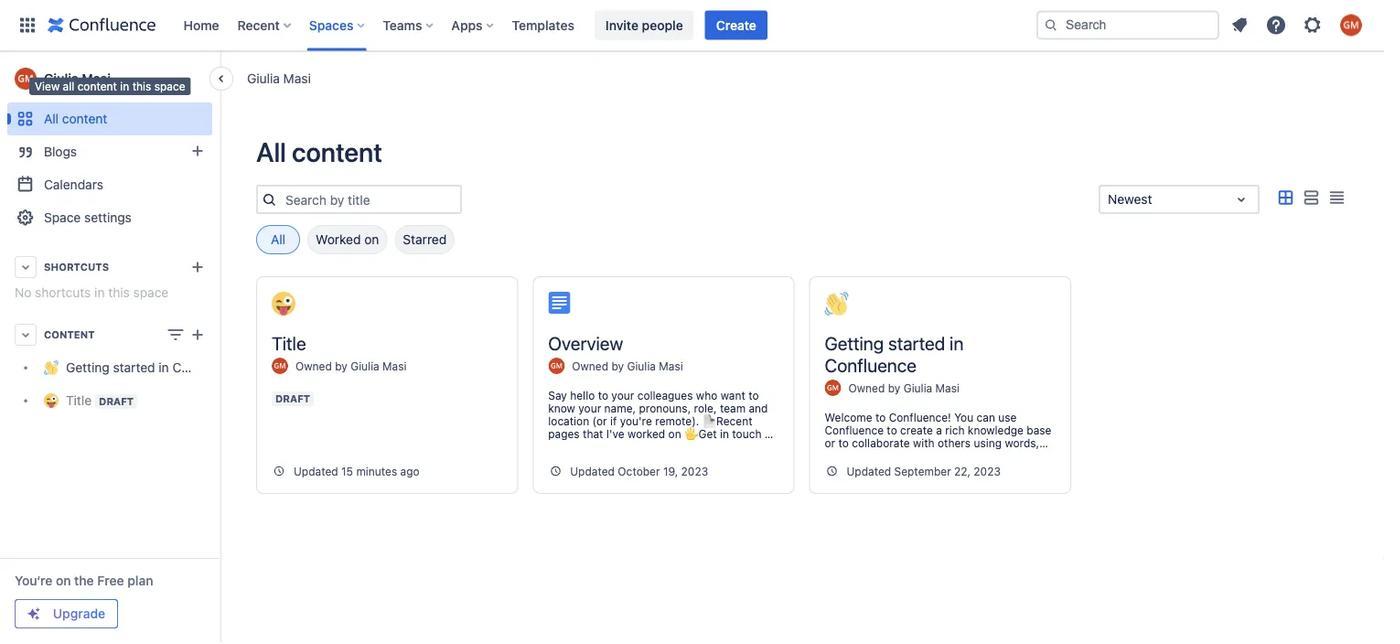Task type: vqa. For each thing, say whether or not it's contained in the screenshot.
Request integration
no



Task type: describe. For each thing, give the bounding box(es) containing it.
calendars link
[[7, 168, 212, 201]]

content
[[44, 329, 95, 341]]

create link
[[705, 11, 767, 40]]

draft
[[275, 393, 310, 405]]

upgrade
[[53, 606, 105, 621]]

giulia masi link for overview
[[627, 359, 683, 372]]

2 vertical spatial content
[[292, 136, 382, 167]]

shortcuts
[[44, 261, 109, 273]]

view all content in this space
[[35, 79, 185, 92]]

2023 for overview
[[681, 465, 708, 477]]

on for worked
[[364, 232, 379, 247]]

appswitcher icon image
[[16, 14, 38, 36]]

overview
[[548, 332, 623, 354]]

giulia masi link for title
[[351, 359, 407, 372]]

1 horizontal spatial getting started in confluence
[[825, 332, 964, 376]]

calendars
[[44, 177, 103, 192]]

22,
[[954, 465, 971, 477]]

settings
[[84, 210, 132, 225]]

title draft
[[66, 393, 134, 408]]

spaces button
[[304, 11, 372, 40]]

this inside space element
[[108, 285, 130, 300]]

list image
[[1300, 187, 1322, 209]]

space settings link
[[7, 201, 212, 234]]

newest
[[1108, 192, 1152, 207]]

spaces
[[309, 17, 353, 32]]

title for title
[[272, 332, 306, 354]]

updated for getting started in confluence
[[847, 465, 891, 477]]

worked on
[[316, 232, 379, 247]]

giulia inside space element
[[44, 71, 79, 86]]

minutes
[[356, 465, 397, 477]]

invite people button
[[594, 11, 694, 40]]

giulia for overview
[[627, 359, 656, 372]]

0 vertical spatial this
[[132, 79, 151, 92]]

giulia for getting started in confluence
[[903, 381, 932, 394]]

october
[[618, 465, 660, 477]]

giulia masi inside space element
[[44, 71, 111, 86]]

0 vertical spatial content
[[77, 79, 117, 92]]

1 vertical spatial all
[[256, 136, 286, 167]]

ago
[[400, 465, 420, 477]]

search image
[[1044, 18, 1058, 32]]

open image
[[1230, 188, 1252, 210]]

profile picture image for title
[[272, 358, 288, 374]]

tree inside space element
[[7, 351, 240, 417]]

people
[[642, 17, 683, 32]]

add shortcut image
[[187, 256, 209, 278]]

all button
[[256, 225, 300, 254]]

:stuck_out_tongue_winking_eye: image
[[272, 292, 295, 316]]

owned by giulia masi for title
[[295, 359, 407, 372]]

compact list image
[[1325, 187, 1347, 209]]

all inside space element
[[44, 111, 59, 126]]

recent
[[237, 17, 280, 32]]

started inside tree
[[113, 360, 155, 375]]

owned by giulia masi for getting started in confluence
[[848, 381, 960, 394]]

1 horizontal spatial all content
[[256, 136, 382, 167]]

Search field
[[1036, 11, 1219, 40]]

your profile and preferences image
[[1340, 14, 1362, 36]]

worked on button
[[307, 225, 387, 254]]

invite people
[[605, 17, 683, 32]]

starred
[[403, 232, 447, 247]]

starred button
[[395, 225, 455, 254]]

teams button
[[377, 11, 440, 40]]

settings icon image
[[1302, 14, 1324, 36]]

upgrade button
[[16, 600, 117, 628]]

title for title draft
[[66, 393, 92, 408]]

0 vertical spatial space
[[154, 79, 185, 92]]

profile picture image for getting started in confluence
[[825, 380, 841, 396]]

create a blog image
[[187, 140, 209, 162]]

updated september 22, 2023
[[847, 465, 1001, 477]]

space
[[44, 210, 81, 225]]

all inside "button"
[[271, 232, 285, 247]]

1 horizontal spatial started
[[888, 332, 945, 354]]

blogs link
[[7, 135, 212, 168]]

2023 for getting started in confluence
[[974, 465, 1001, 477]]

by for getting started in confluence
[[888, 381, 900, 394]]

by for overview
[[611, 359, 624, 372]]

worked
[[316, 232, 361, 247]]

getting inside tree
[[66, 360, 110, 375]]



Task type: locate. For each thing, give the bounding box(es) containing it.
1 horizontal spatial profile picture image
[[548, 358, 565, 374]]

1 horizontal spatial confluence
[[825, 354, 917, 376]]

this
[[132, 79, 151, 92], [108, 285, 130, 300]]

banner containing home
[[0, 0, 1384, 51]]

updated for overview
[[570, 465, 615, 477]]

all content up search by title "field" at the left
[[256, 136, 382, 167]]

1 giulia masi from the left
[[247, 70, 311, 86]]

page image
[[548, 292, 570, 314]]

owned
[[295, 359, 332, 372], [572, 359, 608, 372], [848, 381, 885, 394]]

updated october 19, 2023
[[570, 465, 708, 477]]

create
[[716, 17, 756, 32]]

0 vertical spatial all
[[44, 111, 59, 126]]

you're on the free plan
[[15, 573, 153, 588]]

on inside 'worked on' button
[[364, 232, 379, 247]]

help icon image
[[1265, 14, 1287, 36]]

:wave: image
[[825, 292, 848, 316], [825, 292, 848, 316]]

0 vertical spatial getting
[[825, 332, 884, 354]]

templates
[[512, 17, 574, 32]]

premium image
[[27, 606, 41, 621]]

3 updated from the left
[[847, 465, 891, 477]]

0 horizontal spatial profile picture image
[[272, 358, 288, 374]]

home
[[183, 17, 219, 32]]

updated for title
[[294, 465, 338, 477]]

cards image
[[1274, 187, 1296, 209]]

giulia masi link for getting started in confluence
[[903, 381, 960, 394]]

getting started in confluence
[[825, 332, 964, 376], [66, 360, 240, 375]]

content button
[[7, 318, 212, 351]]

on left 'the' at the left bottom
[[56, 573, 71, 588]]

plan
[[127, 573, 153, 588]]

on
[[364, 232, 379, 247], [56, 573, 71, 588]]

free
[[97, 573, 124, 588]]

recent button
[[232, 11, 298, 40]]

content inside space element
[[62, 111, 107, 126]]

teams
[[383, 17, 422, 32]]

1 vertical spatial all content
[[256, 136, 382, 167]]

tree containing getting started in confluence
[[7, 351, 240, 417]]

2 horizontal spatial owned
[[848, 381, 885, 394]]

all right 'create a blog' image
[[256, 136, 286, 167]]

masi inside space element
[[82, 71, 111, 86]]

0 vertical spatial started
[[888, 332, 945, 354]]

apps
[[451, 17, 483, 32]]

1 horizontal spatial 2023
[[974, 465, 1001, 477]]

0 vertical spatial all content
[[44, 111, 107, 126]]

by
[[335, 359, 347, 372], [611, 359, 624, 372], [888, 381, 900, 394]]

0 horizontal spatial 2023
[[681, 465, 708, 477]]

space settings
[[44, 210, 132, 225]]

getting started in confluence inside tree
[[66, 360, 240, 375]]

on for you're
[[56, 573, 71, 588]]

content up search by title "field" at the left
[[292, 136, 382, 167]]

0 horizontal spatial owned
[[295, 359, 332, 372]]

draft
[[99, 395, 134, 407]]

giulia masi
[[247, 70, 311, 86], [44, 71, 111, 86]]

0 horizontal spatial getting
[[66, 360, 110, 375]]

home link
[[178, 11, 225, 40]]

0 horizontal spatial giulia masi
[[44, 71, 111, 86]]

confluence image
[[48, 14, 156, 36], [48, 14, 156, 36]]

2 horizontal spatial owned by giulia masi
[[848, 381, 960, 394]]

Search by title field
[[280, 187, 460, 212]]

apps button
[[446, 11, 501, 40]]

updated 15 minutes ago
[[294, 465, 420, 477]]

1 vertical spatial started
[[113, 360, 155, 375]]

content right all at the left top of page
[[77, 79, 117, 92]]

1 vertical spatial content
[[62, 111, 107, 126]]

0 horizontal spatial started
[[113, 360, 155, 375]]

:stuck_out_tongue_winking_eye: image
[[272, 292, 295, 316]]

owned for title
[[295, 359, 332, 372]]

create a page image
[[187, 324, 209, 346]]

tree
[[7, 351, 240, 417]]

None text field
[[1108, 190, 1111, 209]]

0 horizontal spatial this
[[108, 285, 130, 300]]

on inside space element
[[56, 573, 71, 588]]

updated left october
[[570, 465, 615, 477]]

no
[[15, 285, 31, 300]]

2023 right 19,
[[681, 465, 708, 477]]

2 horizontal spatial by
[[888, 381, 900, 394]]

masi
[[283, 70, 311, 86], [82, 71, 111, 86], [382, 359, 407, 372], [659, 359, 683, 372], [935, 381, 960, 394]]

1 vertical spatial getting
[[66, 360, 110, 375]]

owned by giulia masi up the september
[[848, 381, 960, 394]]

all
[[44, 111, 59, 126], [256, 136, 286, 167], [271, 232, 285, 247]]

all content down all at the left top of page
[[44, 111, 107, 126]]

giulia masi up the all content link
[[44, 71, 111, 86]]

banner
[[0, 0, 1384, 51]]

content down all at the left top of page
[[62, 111, 107, 126]]

all
[[63, 79, 74, 92]]

all content
[[44, 111, 107, 126], [256, 136, 382, 167]]

blogs
[[44, 144, 77, 159]]

shortcuts button
[[7, 251, 212, 284]]

shortcuts
[[35, 285, 91, 300]]

1 updated from the left
[[294, 465, 338, 477]]

templates link
[[506, 11, 580, 40]]

2 giulia masi from the left
[[44, 71, 111, 86]]

updated left the september
[[847, 465, 891, 477]]

all left worked
[[271, 232, 285, 247]]

2023
[[681, 465, 708, 477], [974, 465, 1001, 477]]

0 horizontal spatial getting started in confluence
[[66, 360, 240, 375]]

1 horizontal spatial on
[[364, 232, 379, 247]]

getting
[[825, 332, 884, 354], [66, 360, 110, 375]]

15
[[341, 465, 353, 477]]

giulia
[[247, 70, 280, 86], [44, 71, 79, 86], [351, 359, 379, 372], [627, 359, 656, 372], [903, 381, 932, 394]]

1 horizontal spatial updated
[[570, 465, 615, 477]]

1 vertical spatial this
[[108, 285, 130, 300]]

updated left 15
[[294, 465, 338, 477]]

1 horizontal spatial this
[[132, 79, 151, 92]]

owned by giulia masi for overview
[[572, 359, 683, 372]]

1 horizontal spatial giulia masi
[[247, 70, 311, 86]]

masi for overview
[[659, 359, 683, 372]]

owned by giulia masi up "draft"
[[295, 359, 407, 372]]

title inside tree
[[66, 393, 92, 408]]

title left draft
[[66, 393, 92, 408]]

by for title
[[335, 359, 347, 372]]

2 2023 from the left
[[974, 465, 1001, 477]]

all content link
[[7, 102, 212, 135]]

the
[[74, 573, 94, 588]]

all down view
[[44, 111, 59, 126]]

owned for overview
[[572, 359, 608, 372]]

1 horizontal spatial owned by giulia masi
[[572, 359, 683, 372]]

title down :stuck_out_tongue_winking_eye: icon
[[272, 332, 306, 354]]

2 horizontal spatial updated
[[847, 465, 891, 477]]

0 vertical spatial on
[[364, 232, 379, 247]]

19,
[[663, 465, 678, 477]]

content
[[77, 79, 117, 92], [62, 111, 107, 126], [292, 136, 382, 167]]

title
[[272, 332, 306, 354], [66, 393, 92, 408]]

profile picture image for overview
[[548, 358, 565, 374]]

1 vertical spatial space
[[133, 285, 169, 300]]

0 horizontal spatial title
[[66, 393, 92, 408]]

space down "shortcuts" dropdown button
[[133, 285, 169, 300]]

owned by giulia masi
[[295, 359, 407, 372], [572, 359, 683, 372], [848, 381, 960, 394]]

0 horizontal spatial all content
[[44, 111, 107, 126]]

no shortcuts in this space
[[15, 285, 169, 300]]

on right worked
[[364, 232, 379, 247]]

in
[[120, 79, 129, 92], [94, 285, 105, 300], [950, 332, 964, 354], [159, 360, 169, 375]]

space down home "link" at the top of the page
[[154, 79, 185, 92]]

1 horizontal spatial getting
[[825, 332, 884, 354]]

2 horizontal spatial profile picture image
[[825, 380, 841, 396]]

0 horizontal spatial confluence
[[172, 360, 240, 375]]

2 updated from the left
[[570, 465, 615, 477]]

1 vertical spatial title
[[66, 393, 92, 408]]

confluence
[[825, 354, 917, 376], [172, 360, 240, 375]]

updated
[[294, 465, 338, 477], [570, 465, 615, 477], [847, 465, 891, 477]]

1 horizontal spatial title
[[272, 332, 306, 354]]

0 horizontal spatial owned by giulia masi
[[295, 359, 407, 372]]

space
[[154, 79, 185, 92], [133, 285, 169, 300]]

0 horizontal spatial by
[[335, 359, 347, 372]]

this down "shortcuts" dropdown button
[[108, 285, 130, 300]]

1 2023 from the left
[[681, 465, 708, 477]]

in inside tree
[[159, 360, 169, 375]]

2 vertical spatial all
[[271, 232, 285, 247]]

owned by giulia masi down overview
[[572, 359, 683, 372]]

global element
[[11, 0, 1033, 51]]

getting started in confluence link
[[7, 351, 240, 384]]

you're
[[15, 573, 52, 588]]

giulia masi down recent dropdown button
[[247, 70, 311, 86]]

0 vertical spatial title
[[272, 332, 306, 354]]

september
[[894, 465, 951, 477]]

change view image
[[165, 324, 187, 346]]

1 horizontal spatial owned
[[572, 359, 608, 372]]

view
[[35, 79, 60, 92]]

all content inside space element
[[44, 111, 107, 126]]

started
[[888, 332, 945, 354], [113, 360, 155, 375]]

this up the all content link
[[132, 79, 151, 92]]

owned for getting started in confluence
[[848, 381, 885, 394]]

1 vertical spatial on
[[56, 573, 71, 588]]

confluence inside getting started in confluence link
[[172, 360, 240, 375]]

2023 right 22,
[[974, 465, 1001, 477]]

0 horizontal spatial updated
[[294, 465, 338, 477]]

1 horizontal spatial by
[[611, 359, 624, 372]]

giulia masi link
[[7, 60, 212, 97], [247, 69, 311, 87], [351, 359, 407, 372], [627, 359, 683, 372], [903, 381, 960, 394]]

masi for getting started in confluence
[[935, 381, 960, 394]]

masi for title
[[382, 359, 407, 372]]

invite
[[605, 17, 638, 32]]

giulia for title
[[351, 359, 379, 372]]

notification icon image
[[1229, 14, 1250, 36]]

0 horizontal spatial on
[[56, 573, 71, 588]]

profile picture image
[[272, 358, 288, 374], [548, 358, 565, 374], [825, 380, 841, 396]]

space element
[[0, 51, 240, 643]]



